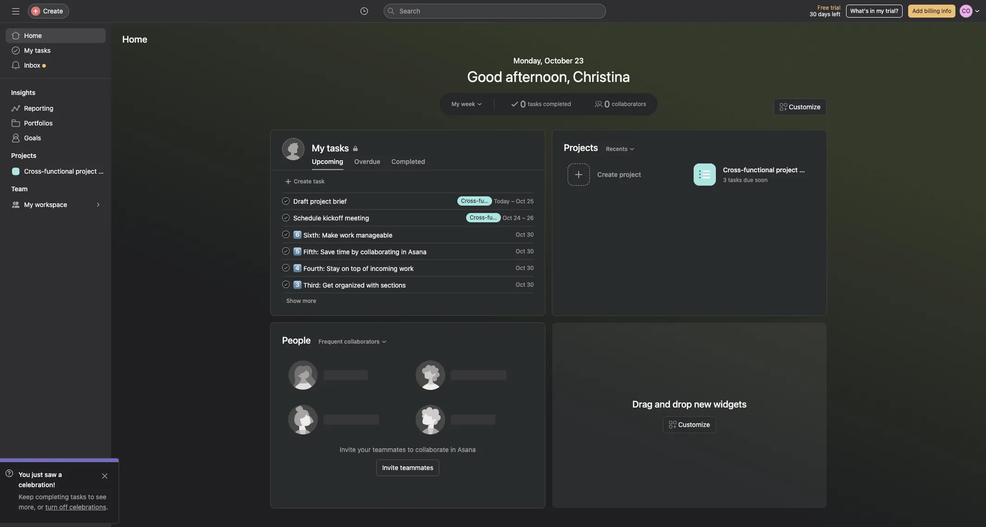 Task type: describe. For each thing, give the bounding box(es) containing it.
0 horizontal spatial customize button
[[663, 417, 716, 433]]

1 horizontal spatial home
[[122, 34, 147, 44]]

create project
[[597, 170, 641, 178]]

home link
[[6, 28, 106, 43]]

trial
[[831, 4, 841, 11]]

30 for 5️⃣ fifth: save time by collaborating in asana
[[527, 248, 534, 255]]

teammates inside button
[[400, 464, 433, 472]]

fourth:
[[303, 264, 325, 272]]

completed checkbox for 6️⃣
[[280, 229, 292, 240]]

organized
[[335, 281, 365, 289]]

0 vertical spatial teammates
[[373, 446, 406, 454]]

drag and drop new widgets
[[633, 399, 747, 410]]

get
[[323, 281, 333, 289]]

create task button
[[282, 175, 327, 188]]

6️⃣ sixth: make work manageable
[[293, 231, 393, 239]]

you
[[19, 471, 30, 479]]

saw
[[45, 471, 57, 479]]

see details, my workspace image
[[95, 202, 101, 208]]

4️⃣ fourth: stay on top of incoming work
[[293, 264, 414, 272]]

completed checkbox for 5️⃣
[[280, 246, 292, 257]]

frequent
[[319, 338, 343, 345]]

plan for cross-functional project plan
[[98, 167, 111, 175]]

oct 30 button for 5️⃣ fifth: save time by collaborating in asana
[[516, 248, 534, 255]]

trial?
[[886, 7, 899, 14]]

good
[[467, 68, 502, 85]]

insights element
[[0, 84, 111, 147]]

completing
[[35, 493, 69, 501]]

brief
[[333, 197, 347, 205]]

overdue button
[[354, 158, 380, 170]]

30 for 3️⃣ third: get organized with sections
[[527, 281, 534, 288]]

plan for cross-functional project plan 3 tasks due soon
[[800, 166, 813, 174]]

1 horizontal spatial in
[[451, 446, 456, 454]]

invite for invite teammates
[[382, 464, 398, 472]]

free trial 30 days left
[[810, 4, 841, 18]]

tasks left completed
[[528, 101, 542, 108]]

due
[[744, 177, 754, 184]]

reporting
[[24, 104, 53, 112]]

frequent collaborators button
[[314, 335, 391, 348]]

my workspace link
[[6, 197, 106, 212]]

completed image for draft
[[280, 196, 292, 207]]

draft project brief
[[293, 197, 347, 205]]

1 vertical spatial –
[[522, 214, 525, 221]]

completed checkbox for 4️⃣
[[280, 262, 292, 273]]

30 for 6️⃣ sixth: make work manageable
[[527, 231, 534, 238]]

0 vertical spatial collaborators
[[612, 101, 646, 108]]

customize for the left the 'customize' "button"
[[678, 421, 710, 429]]

.
[[106, 503, 108, 511]]

keep completing tasks to see more, or
[[19, 493, 106, 511]]

top
[[351, 264, 361, 272]]

0 horizontal spatial invite
[[26, 511, 43, 519]]

1 horizontal spatial asana
[[458, 446, 476, 454]]

completed image for 3️⃣
[[280, 279, 292, 290]]

goals link
[[6, 131, 106, 146]]

insights button
[[0, 88, 35, 97]]

my tasks link
[[312, 142, 533, 155]]

3
[[723, 177, 727, 184]]

goals
[[24, 134, 41, 142]]

oct for 4️⃣ fourth: stay on top of incoming work
[[516, 264, 525, 271]]

christina
[[573, 68, 630, 85]]

oct for 5️⃣ fifth: save time by collaborating in asana
[[516, 248, 525, 255]]

3️⃣
[[293, 281, 302, 289]]

just
[[32, 471, 43, 479]]

schedule
[[293, 214, 321, 222]]

cross- for cross-functional project plan
[[24, 167, 44, 175]]

by
[[352, 248, 359, 256]]

draft
[[293, 197, 309, 205]]

projects element
[[0, 147, 111, 181]]

october
[[545, 57, 573, 65]]

days
[[818, 11, 831, 18]]

celebrations
[[69, 503, 106, 511]]

customize for right the 'customize' "button"
[[789, 103, 821, 111]]

on
[[342, 264, 349, 272]]

save
[[321, 248, 335, 256]]

portfolios
[[24, 119, 53, 127]]

recents
[[606, 145, 628, 152]]

you just saw a celebration!
[[19, 471, 62, 489]]

0 horizontal spatial work
[[340, 231, 354, 239]]

Completed checkbox
[[280, 196, 292, 207]]

make
[[322, 231, 338, 239]]

tasks inside keep completing tasks to see more, or
[[71, 493, 86, 501]]

tasks completed
[[528, 101, 571, 108]]

1 horizontal spatial projects
[[564, 142, 598, 153]]

sections
[[381, 281, 406, 289]]

a
[[58, 471, 62, 479]]

upcoming button
[[312, 158, 343, 170]]

search
[[400, 7, 420, 15]]

30 for 4️⃣ fourth: stay on top of incoming work
[[527, 264, 534, 271]]

your
[[358, 446, 371, 454]]

show more
[[286, 298, 316, 305]]

of
[[363, 264, 369, 272]]

home inside global element
[[24, 32, 42, 39]]

show
[[286, 298, 301, 305]]

tasks inside cross-functional project plan 3 tasks due soon
[[728, 177, 742, 184]]

oct 30 button for 4️⃣ fourth: stay on top of incoming work
[[516, 264, 534, 271]]

hide sidebar image
[[12, 7, 19, 15]]

global element
[[0, 23, 111, 78]]

completed checkbox for 3️⃣
[[280, 279, 292, 290]]

today – oct 25
[[494, 198, 534, 205]]

reporting link
[[6, 101, 106, 116]]

what's in my trial?
[[850, 7, 899, 14]]

completed
[[543, 101, 571, 108]]

or
[[37, 503, 44, 511]]

more,
[[19, 503, 36, 511]]

schedule kickoff meeting
[[293, 214, 369, 222]]

oct for 6️⃣ sixth: make work manageable
[[516, 231, 525, 238]]

recents button
[[602, 143, 639, 155]]

create button
[[28, 4, 69, 19]]

collaborators inside dropdown button
[[344, 338, 380, 345]]

1 horizontal spatial work
[[399, 264, 414, 272]]

portfolios link
[[6, 116, 106, 131]]

my
[[876, 7, 884, 14]]

create for create task
[[294, 178, 312, 185]]

see
[[96, 493, 106, 501]]

frequent collaborators
[[319, 338, 380, 345]]

upcoming
[[312, 158, 343, 165]]

and
[[655, 399, 671, 410]]



Task type: locate. For each thing, give the bounding box(es) containing it.
inbox link
[[6, 58, 106, 73]]

fifth:
[[303, 248, 319, 256]]

–
[[511, 198, 515, 205], [522, 214, 525, 221]]

new widgets
[[694, 399, 747, 410]]

insights
[[11, 89, 35, 96]]

1 oct 30 from the top
[[516, 231, 534, 238]]

asana right the collaborate
[[458, 446, 476, 454]]

cross- inside cross-functional project plan 3 tasks due soon
[[723, 166, 744, 174]]

2 vertical spatial my
[[24, 201, 33, 209]]

2 completed checkbox from the top
[[280, 229, 292, 240]]

2 vertical spatial in
[[451, 446, 456, 454]]

cross-functional project plan
[[24, 167, 111, 175]]

1 vertical spatial collaborators
[[344, 338, 380, 345]]

completed checkbox left 5️⃣
[[280, 246, 292, 257]]

oct 30 for 3️⃣ third: get organized with sections
[[516, 281, 534, 288]]

celebration!
[[19, 481, 55, 489]]

1 vertical spatial customize button
[[663, 417, 716, 433]]

overdue
[[354, 158, 380, 165]]

to
[[408, 446, 414, 454], [88, 493, 94, 501]]

drop
[[673, 399, 692, 410]]

drag
[[633, 399, 653, 410]]

create left task
[[294, 178, 312, 185]]

customize
[[789, 103, 821, 111], [678, 421, 710, 429]]

in right collaborating on the top of page
[[401, 248, 407, 256]]

projects
[[564, 142, 598, 153], [11, 152, 36, 159]]

to left see
[[88, 493, 94, 501]]

0 vertical spatial –
[[511, 198, 515, 205]]

projects down goals
[[11, 152, 36, 159]]

2 completed image from the top
[[280, 212, 292, 223]]

30 inside the free trial 30 days left
[[810, 11, 817, 18]]

completed image
[[280, 229, 292, 240], [280, 246, 292, 257], [280, 262, 292, 273], [280, 279, 292, 290]]

completed image left 5️⃣
[[280, 246, 292, 257]]

26
[[527, 214, 534, 221]]

add
[[913, 7, 923, 14]]

1 horizontal spatial –
[[522, 214, 525, 221]]

– right "today"
[[511, 198, 515, 205]]

cross- down projects dropdown button
[[24, 167, 44, 175]]

oct 30
[[516, 231, 534, 238], [516, 248, 534, 255], [516, 264, 534, 271], [516, 281, 534, 288]]

1 oct 30 button from the top
[[516, 231, 534, 238]]

collaborators
[[612, 101, 646, 108], [344, 338, 380, 345]]

functional inside cross-functional project plan 'link'
[[44, 167, 74, 175]]

in inside button
[[870, 7, 875, 14]]

what's in my trial? button
[[846, 5, 903, 18]]

4 completed checkbox from the top
[[280, 262, 292, 273]]

0 for collaborators
[[604, 99, 610, 109]]

today
[[494, 198, 510, 205]]

to for see
[[88, 493, 94, 501]]

my down "team"
[[24, 201, 33, 209]]

2 horizontal spatial project
[[776, 166, 798, 174]]

third:
[[303, 281, 321, 289]]

project inside cross-functional project plan 3 tasks due soon
[[776, 166, 798, 174]]

1 horizontal spatial functional
[[744, 166, 775, 174]]

oct 30 button for 6️⃣ sixth: make work manageable
[[516, 231, 534, 238]]

list image
[[699, 169, 710, 180]]

23
[[575, 57, 584, 65]]

left
[[832, 11, 841, 18]]

completed image down completed option
[[280, 212, 292, 223]]

completed checkbox down completed option
[[280, 212, 292, 223]]

completed image for 6️⃣
[[280, 229, 292, 240]]

with
[[366, 281, 379, 289]]

0 horizontal spatial project
[[76, 167, 97, 175]]

my inside dropdown button
[[452, 101, 460, 108]]

invite button
[[9, 507, 49, 524]]

0 horizontal spatial projects
[[11, 152, 36, 159]]

cross- inside 'link'
[[24, 167, 44, 175]]

0 horizontal spatial create
[[43, 7, 63, 15]]

1 vertical spatial my
[[452, 101, 460, 108]]

tasks right 3
[[728, 177, 742, 184]]

2 completed image from the top
[[280, 246, 292, 257]]

collaborators down "christina"
[[612, 101, 646, 108]]

my left week
[[452, 101, 460, 108]]

0 vertical spatial completed image
[[280, 196, 292, 207]]

my workspace
[[24, 201, 67, 209]]

2 horizontal spatial invite
[[382, 464, 398, 472]]

cross- for cross-functional project plan 3 tasks due soon
[[723, 166, 744, 174]]

5 completed checkbox from the top
[[280, 279, 292, 290]]

completed checkbox for schedule
[[280, 212, 292, 223]]

0 horizontal spatial home
[[24, 32, 42, 39]]

30
[[810, 11, 817, 18], [527, 231, 534, 238], [527, 248, 534, 255], [527, 264, 534, 271], [527, 281, 534, 288]]

2 vertical spatial invite
[[26, 511, 43, 519]]

turn off celebrations .
[[45, 503, 108, 511]]

add profile photo image
[[282, 138, 305, 160]]

tasks up inbox
[[35, 46, 51, 54]]

1 vertical spatial teammates
[[400, 464, 433, 472]]

plan inside 'link'
[[98, 167, 111, 175]]

5️⃣
[[293, 248, 302, 256]]

functional for cross-functional project plan
[[44, 167, 74, 175]]

1 horizontal spatial project
[[310, 197, 331, 205]]

search list box
[[384, 4, 606, 19]]

plan
[[800, 166, 813, 174], [98, 167, 111, 175]]

create for create
[[43, 7, 63, 15]]

completed image left draft
[[280, 196, 292, 207]]

24
[[514, 214, 521, 221]]

0 vertical spatial asana
[[408, 248, 427, 256]]

history image
[[361, 7, 368, 15]]

invite left your
[[340, 446, 356, 454]]

my inside the teams element
[[24, 201, 33, 209]]

0 horizontal spatial in
[[401, 248, 407, 256]]

invite
[[340, 446, 356, 454], [382, 464, 398, 472], [26, 511, 43, 519]]

collaborate
[[415, 446, 449, 454]]

1 horizontal spatial create
[[294, 178, 312, 185]]

week
[[461, 101, 475, 108]]

1 horizontal spatial collaborators
[[612, 101, 646, 108]]

invite your teammates to collaborate in asana
[[340, 446, 476, 454]]

0 horizontal spatial 0
[[520, 99, 526, 109]]

my inside global element
[[24, 46, 33, 54]]

1 horizontal spatial invite
[[340, 446, 356, 454]]

0 horizontal spatial customize
[[678, 421, 710, 429]]

task
[[313, 178, 325, 185]]

asana
[[408, 248, 427, 256], [458, 446, 476, 454]]

3 oct 30 button from the top
[[516, 264, 534, 271]]

0 vertical spatial invite
[[340, 446, 356, 454]]

functional for cross-functional project plan 3 tasks due soon
[[744, 166, 775, 174]]

0 horizontal spatial plan
[[98, 167, 111, 175]]

in right the collaborate
[[451, 446, 456, 454]]

1 vertical spatial invite
[[382, 464, 398, 472]]

add billing info button
[[908, 5, 956, 18]]

monday, october 23 good afternoon, christina
[[467, 57, 630, 85]]

home
[[24, 32, 42, 39], [122, 34, 147, 44]]

0 horizontal spatial collaborators
[[344, 338, 380, 345]]

projects inside dropdown button
[[11, 152, 36, 159]]

0 for tasks completed
[[520, 99, 526, 109]]

1 vertical spatial in
[[401, 248, 407, 256]]

cross-functional project plan 3 tasks due soon
[[723, 166, 813, 184]]

completed
[[392, 158, 425, 165]]

completed checkbox left '4️⃣'
[[280, 262, 292, 273]]

0 vertical spatial my
[[24, 46, 33, 54]]

my tasks link
[[6, 43, 106, 58]]

afternoon,
[[506, 68, 570, 85]]

– right 24
[[522, 214, 525, 221]]

to for collaborate
[[408, 446, 414, 454]]

teams element
[[0, 181, 111, 214]]

create inside dropdown button
[[43, 7, 63, 15]]

3 oct 30 from the top
[[516, 264, 534, 271]]

project
[[776, 166, 798, 174], [76, 167, 97, 175], [310, 197, 331, 205]]

my for my workspace
[[24, 201, 33, 209]]

2 oct 30 button from the top
[[516, 248, 534, 255]]

invite left turn
[[26, 511, 43, 519]]

completed image for schedule
[[280, 212, 292, 223]]

my tasks
[[24, 46, 51, 54]]

1 horizontal spatial customize button
[[774, 99, 827, 115]]

3 completed checkbox from the top
[[280, 246, 292, 257]]

6️⃣
[[293, 231, 302, 239]]

0 horizontal spatial –
[[511, 198, 515, 205]]

1 horizontal spatial plan
[[800, 166, 813, 174]]

0 horizontal spatial asana
[[408, 248, 427, 256]]

to inside keep completing tasks to see more, or
[[88, 493, 94, 501]]

completed image for 5️⃣
[[280, 246, 292, 257]]

invite teammates
[[382, 464, 433, 472]]

0 vertical spatial customize
[[789, 103, 821, 111]]

completed checkbox left 6️⃣ at the top left
[[280, 229, 292, 240]]

project for cross-functional project plan
[[76, 167, 97, 175]]

tasks up turn off celebrations .
[[71, 493, 86, 501]]

invite for invite your teammates to collaborate in asana
[[340, 446, 356, 454]]

plan inside cross-functional project plan 3 tasks due soon
[[800, 166, 813, 174]]

functional inside cross-functional project plan 3 tasks due soon
[[744, 166, 775, 174]]

completed image left the "3️⃣"
[[280, 279, 292, 290]]

keep
[[19, 493, 34, 501]]

2 oct 30 from the top
[[516, 248, 534, 255]]

25
[[527, 198, 534, 205]]

completed checkbox left the "3️⃣"
[[280, 279, 292, 290]]

create inside button
[[294, 178, 312, 185]]

4 oct 30 from the top
[[516, 281, 534, 288]]

0 vertical spatial create
[[43, 7, 63, 15]]

kickoff
[[323, 214, 343, 222]]

my tasks
[[312, 143, 349, 153]]

oct 30 for 6️⃣ sixth: make work manageable
[[516, 231, 534, 238]]

what's
[[850, 7, 869, 14]]

people
[[282, 335, 311, 346]]

work up sections at left
[[399, 264, 414, 272]]

0 vertical spatial customize button
[[774, 99, 827, 115]]

completed image for 4️⃣
[[280, 262, 292, 273]]

turn off celebrations button
[[45, 503, 106, 511]]

3 completed image from the top
[[280, 262, 292, 273]]

cross- up 3
[[723, 166, 744, 174]]

2 horizontal spatial in
[[870, 7, 875, 14]]

stay
[[327, 264, 340, 272]]

oct for 3️⃣ third: get organized with sections
[[516, 281, 525, 288]]

0 horizontal spatial cross-
[[24, 167, 44, 175]]

project inside cross-functional project plan 'link'
[[76, 167, 97, 175]]

work right make
[[340, 231, 354, 239]]

0 down "christina"
[[604, 99, 610, 109]]

1 vertical spatial work
[[399, 264, 414, 272]]

show more button
[[282, 295, 320, 308]]

to up invite teammates
[[408, 446, 414, 454]]

my for my week
[[452, 101, 460, 108]]

oct 30 for 5️⃣ fifth: save time by collaborating in asana
[[516, 248, 534, 255]]

sixth:
[[303, 231, 320, 239]]

completed image
[[280, 196, 292, 207], [280, 212, 292, 223]]

cross-functional project plan link
[[6, 164, 111, 179]]

oct 30 button for 3️⃣ third: get organized with sections
[[516, 281, 534, 288]]

0 horizontal spatial functional
[[44, 167, 74, 175]]

turn
[[45, 503, 58, 511]]

create up home link
[[43, 7, 63, 15]]

oct
[[516, 198, 526, 205], [503, 214, 512, 221], [516, 231, 525, 238], [516, 248, 525, 255], [516, 264, 525, 271], [516, 281, 525, 288]]

1 horizontal spatial to
[[408, 446, 414, 454]]

Completed checkbox
[[280, 212, 292, 223], [280, 229, 292, 240], [280, 246, 292, 257], [280, 262, 292, 273], [280, 279, 292, 290]]

1 vertical spatial to
[[88, 493, 94, 501]]

1 completed image from the top
[[280, 229, 292, 240]]

0 left tasks completed
[[520, 99, 526, 109]]

4 completed image from the top
[[280, 279, 292, 290]]

invite down invite your teammates to collaborate in asana
[[382, 464, 398, 472]]

0 vertical spatial work
[[340, 231, 354, 239]]

monday,
[[514, 57, 543, 65]]

my for my tasks
[[24, 46, 33, 54]]

1 vertical spatial customize
[[678, 421, 710, 429]]

functional up the teams element
[[44, 167, 74, 175]]

0 vertical spatial in
[[870, 7, 875, 14]]

incoming
[[370, 264, 398, 272]]

project for cross-functional project plan 3 tasks due soon
[[776, 166, 798, 174]]

oct 30 for 4️⃣ fourth: stay on top of incoming work
[[516, 264, 534, 271]]

collaborators right frequent
[[344, 338, 380, 345]]

1 vertical spatial create
[[294, 178, 312, 185]]

tasks inside my tasks link
[[35, 46, 51, 54]]

add billing info
[[913, 7, 952, 14]]

team button
[[0, 184, 28, 194]]

in left my at top
[[870, 7, 875, 14]]

4 oct 30 button from the top
[[516, 281, 534, 288]]

completed image left 6️⃣ at the top left
[[280, 229, 292, 240]]

team
[[11, 185, 28, 193]]

0 horizontal spatial to
[[88, 493, 94, 501]]

my up inbox
[[24, 46, 33, 54]]

1 vertical spatial asana
[[458, 446, 476, 454]]

1 0 from the left
[[520, 99, 526, 109]]

teammates right your
[[373, 446, 406, 454]]

asana right collaborating on the top of page
[[408, 248, 427, 256]]

functional up soon
[[744, 166, 775, 174]]

projects left the recents
[[564, 142, 598, 153]]

my week button
[[447, 98, 487, 111]]

close image
[[101, 473, 108, 480]]

1 completed checkbox from the top
[[280, 212, 292, 223]]

2 0 from the left
[[604, 99, 610, 109]]

work
[[340, 231, 354, 239], [399, 264, 414, 272]]

completed image left '4️⃣'
[[280, 262, 292, 273]]

oct 24 – 26
[[503, 214, 534, 221]]

1 horizontal spatial 0
[[604, 99, 610, 109]]

more
[[303, 298, 316, 305]]

customize button
[[774, 99, 827, 115], [663, 417, 716, 433]]

1 vertical spatial completed image
[[280, 212, 292, 223]]

1 horizontal spatial customize
[[789, 103, 821, 111]]

0 vertical spatial to
[[408, 446, 414, 454]]

1 completed image from the top
[[280, 196, 292, 207]]

1 horizontal spatial cross-
[[723, 166, 744, 174]]

teammates down invite your teammates to collaborate in asana
[[400, 464, 433, 472]]



Task type: vqa. For each thing, say whether or not it's contained in the screenshot.
rightmost Customize 'button'
yes



